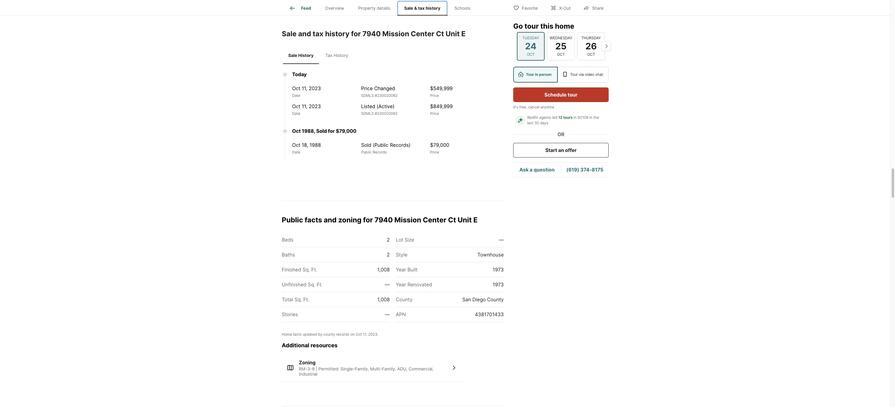 Task type: locate. For each thing, give the bounding box(es) containing it.
0 vertical spatial facts
[[305, 216, 322, 225]]

(619) 374-8175
[[566, 167, 603, 173]]

1 horizontal spatial facts
[[305, 216, 322, 225]]

chat
[[595, 72, 603, 77]]

2 vertical spatial ft.
[[303, 297, 309, 303]]

favorite
[[522, 5, 538, 11]]

0 vertical spatial e
[[461, 30, 466, 38]]

2 vertical spatial date
[[292, 150, 300, 155]]

sale & tax history
[[404, 6, 441, 11]]

1 2 from the top
[[387, 237, 390, 243]]

and up sale history
[[298, 30, 311, 38]]

redfin agents led 12 tours in 92108
[[527, 115, 588, 120]]

1 horizontal spatial tour
[[568, 92, 578, 98]]

in left 'person'
[[535, 72, 538, 77]]

1 date from the top
[[292, 93, 300, 98]]

sq. right unfinished
[[308, 282, 315, 288]]

0 vertical spatial mission
[[382, 30, 409, 38]]

1 horizontal spatial history
[[426, 6, 441, 11]]

sale
[[404, 6, 413, 11], [282, 30, 297, 38], [288, 53, 297, 58]]

wednesday
[[550, 36, 572, 40]]

0 vertical spatial tax
[[418, 6, 425, 11]]

1 vertical spatial ct
[[448, 216, 456, 225]]

year for year built
[[396, 267, 406, 273]]

tax up sale history
[[313, 30, 324, 38]]

2 vertical spatial 11,
[[363, 332, 367, 337]]

sale inside "tab"
[[404, 6, 413, 11]]

county up apn
[[396, 297, 413, 303]]

1973 up san diego county
[[493, 282, 504, 288]]

oct 11, 2023 date
[[292, 86, 321, 98], [292, 104, 321, 116]]

list box
[[513, 67, 609, 83]]

0 vertical spatial 1,008
[[377, 267, 390, 273]]

1988,
[[302, 128, 315, 134]]

0 vertical spatial sale
[[404, 6, 413, 11]]

sale up today at left top
[[288, 53, 297, 58]]

for for history
[[351, 30, 361, 38]]

1,008 for finished sq. ft.
[[377, 267, 390, 273]]

sq. for unfinished
[[308, 282, 315, 288]]

2 horizontal spatial in
[[589, 115, 592, 120]]

history inside "tab"
[[426, 6, 441, 11]]

0 vertical spatial center
[[411, 30, 434, 38]]

1 vertical spatial sold
[[361, 142, 371, 148]]

0 vertical spatial date
[[292, 93, 300, 98]]

oct inside the tuesday 24 oct
[[527, 52, 535, 57]]

tax for and
[[313, 30, 324, 38]]

1 vertical spatial year
[[396, 282, 406, 288]]

price inside $549,999 price
[[430, 93, 439, 98]]

0 vertical spatial year
[[396, 267, 406, 273]]

public up beds on the bottom left
[[282, 216, 303, 225]]

0 horizontal spatial family,
[[355, 366, 369, 372]]

0 horizontal spatial in
[[535, 72, 538, 77]]

oct 11, 2023 date down today at left top
[[292, 86, 321, 98]]

0 vertical spatial sold
[[316, 128, 327, 134]]

#230020092 down changed
[[375, 93, 398, 98]]

0 horizontal spatial tour
[[526, 72, 534, 77]]

11,
[[302, 86, 307, 92], [302, 104, 307, 110], [363, 332, 367, 337]]

x-out
[[559, 5, 571, 11]]

for right zoning
[[363, 216, 373, 225]]

public left records on the left top of page
[[361, 150, 372, 155]]

— left year renovated
[[385, 282, 390, 288]]

1 vertical spatial history
[[325, 30, 349, 38]]

by
[[318, 332, 322, 337]]

— for sq.
[[385, 282, 390, 288]]

11, down today at left top
[[302, 86, 307, 92]]

2 #230020092 from the top
[[375, 111, 398, 116]]

tour up tuesday at the top of page
[[525, 22, 539, 30]]

1 vertical spatial e
[[473, 216, 478, 225]]

1 1973 from the top
[[493, 267, 504, 273]]

0 vertical spatial sdmls
[[361, 93, 374, 98]]

year built
[[396, 267, 418, 273]]

san
[[462, 297, 471, 303]]

sdmls down listed
[[361, 111, 374, 116]]

a
[[530, 167, 533, 173]]

0 horizontal spatial facts
[[293, 332, 302, 337]]

— left apn
[[385, 312, 390, 318]]

2 left the style
[[387, 252, 390, 258]]

facts
[[305, 216, 322, 225], [293, 332, 302, 337]]

sale left &
[[404, 6, 413, 11]]

total
[[282, 297, 293, 303]]

history
[[298, 53, 314, 58], [334, 53, 348, 58]]

updated
[[303, 332, 317, 337]]

0 vertical spatial sq.
[[303, 267, 310, 273]]

1 vertical spatial 1973
[[493, 282, 504, 288]]

1,008
[[377, 267, 390, 273], [377, 297, 390, 303]]

sold right 1988, at the top left
[[316, 128, 327, 134]]

sdmls inside price changed sdmls #230020092
[[361, 93, 374, 98]]

0 horizontal spatial public
[[282, 216, 303, 225]]

1 vertical spatial sq.
[[308, 282, 315, 288]]

sale inside tab
[[288, 53, 297, 58]]

ct for sale and tax history for 7940 mission center ct unit e
[[436, 30, 444, 38]]

year down "year built"
[[396, 282, 406, 288]]

18,
[[302, 142, 308, 148]]

unit for public facts and zoning for 7940 mission center ct unit e
[[458, 216, 472, 225]]

sale history
[[288, 53, 314, 58]]

tour
[[526, 72, 534, 77], [570, 72, 578, 77]]

2 tab list from the top
[[282, 47, 356, 64]]

facts for home
[[293, 332, 302, 337]]

0 vertical spatial history
[[426, 6, 441, 11]]

2 oct 11, 2023 date from the top
[[292, 104, 321, 116]]

oct 11, 2023 date up 1988, at the top left
[[292, 104, 321, 116]]

tour inside button
[[568, 92, 578, 98]]

date inside oct 18, 1988 date
[[292, 150, 300, 155]]

tax
[[325, 53, 332, 58]]

1 vertical spatial #230020092
[[375, 111, 398, 116]]

home
[[282, 332, 292, 337]]

rm-
[[299, 366, 307, 372]]

2 tour from the left
[[570, 72, 578, 77]]

11, right on
[[363, 332, 367, 337]]

1 vertical spatial mission
[[394, 216, 421, 225]]

0 vertical spatial $79,000
[[336, 128, 356, 134]]

history for &
[[426, 6, 441, 11]]

1 horizontal spatial sold
[[361, 142, 371, 148]]

year for year renovated
[[396, 282, 406, 288]]

mission down details
[[382, 30, 409, 38]]

sale up sale history
[[282, 30, 297, 38]]

listed (active) sdmls #230020092
[[361, 104, 398, 116]]

26
[[586, 41, 597, 51]]

1 vertical spatial tax
[[313, 30, 324, 38]]

history inside tab
[[298, 53, 314, 58]]

1 vertical spatial sale
[[282, 30, 297, 38]]

townhouse
[[477, 252, 504, 258]]

style
[[396, 252, 407, 258]]

0 vertical spatial 2023
[[309, 86, 321, 92]]

1 sdmls from the top
[[361, 93, 374, 98]]

tour right schedule at the top
[[568, 92, 578, 98]]

1 vertical spatial oct 11, 2023 date
[[292, 104, 321, 116]]

schedule tour button
[[513, 88, 609, 102]]

overview tab
[[318, 1, 351, 16]]

tour left via
[[570, 72, 578, 77]]

1 vertical spatial 7940
[[375, 216, 393, 225]]

1 vertical spatial 11,
[[302, 104, 307, 110]]

mission for history
[[382, 30, 409, 38]]

1 vertical spatial facts
[[293, 332, 302, 337]]

1 history from the left
[[298, 53, 314, 58]]

2 year from the top
[[396, 282, 406, 288]]

0 vertical spatial public
[[361, 150, 372, 155]]

tax inside "tab"
[[418, 6, 425, 11]]

thursday
[[581, 36, 601, 40]]

0 vertical spatial and
[[298, 30, 311, 38]]

2 vertical spatial sale
[[288, 53, 297, 58]]

history right tax
[[334, 53, 348, 58]]

2 vertical spatial for
[[363, 216, 373, 225]]

0 horizontal spatial and
[[298, 30, 311, 38]]

finished sq. ft.
[[282, 267, 317, 273]]

today
[[292, 71, 307, 78]]

0 vertical spatial for
[[351, 30, 361, 38]]

2 county from the left
[[487, 297, 504, 303]]

ft. down "finished sq. ft."
[[317, 282, 323, 288]]

price for listed (active)
[[430, 111, 439, 116]]

sq.
[[303, 267, 310, 273], [308, 282, 315, 288], [295, 297, 302, 303]]

property details
[[358, 6, 390, 11]]

2 sdmls from the top
[[361, 111, 374, 116]]

0 vertical spatial unit
[[446, 30, 460, 38]]

1 vertical spatial tour
[[568, 92, 578, 98]]

1 horizontal spatial county
[[487, 297, 504, 303]]

start
[[545, 147, 557, 153]]

tax history tab
[[319, 48, 355, 63]]

via
[[579, 72, 584, 77]]

history right &
[[426, 6, 441, 11]]

2 date from the top
[[292, 111, 300, 116]]

sale for sale & tax history
[[404, 6, 413, 11]]

2 vertical spatial sq.
[[295, 297, 302, 303]]

#230020092 down (active) on the left of page
[[375, 111, 398, 116]]

1 county from the left
[[396, 297, 413, 303]]

1 vertical spatial $79,000
[[430, 142, 449, 148]]

history inside tab
[[334, 53, 348, 58]]

in inside option
[[535, 72, 538, 77]]

schools tab
[[448, 1, 477, 16]]

home facts updated by county records on oct 11, 2023 .
[[282, 332, 378, 337]]

center for sale and tax history for 7940 mission center ct unit e
[[411, 30, 434, 38]]

sale for sale history
[[288, 53, 297, 58]]

tab list
[[282, 0, 482, 16], [282, 47, 356, 64]]

question
[[534, 167, 555, 173]]

374-
[[580, 167, 592, 173]]

0 horizontal spatial county
[[396, 297, 413, 303]]

1973 down townhouse
[[493, 267, 504, 273]]

tuesday 24 oct
[[522, 36, 539, 57]]

— up townhouse
[[499, 237, 504, 243]]

1 vertical spatial 2023
[[309, 104, 321, 110]]

0 vertical spatial ft.
[[311, 267, 317, 273]]

family, left adu,
[[382, 366, 396, 372]]

center for public facts and zoning for 7940 mission center ct unit e
[[423, 216, 446, 225]]

oct 11, 2023 date for price
[[292, 86, 321, 98]]

0 horizontal spatial tour
[[525, 22, 539, 30]]

1 vertical spatial 1,008
[[377, 297, 390, 303]]

1 1,008 from the top
[[377, 267, 390, 273]]

0 vertical spatial oct 11, 2023 date
[[292, 86, 321, 98]]

#230020092 inside price changed sdmls #230020092
[[375, 93, 398, 98]]

records)
[[390, 142, 411, 148]]

0 vertical spatial 2
[[387, 237, 390, 243]]

2 family, from the left
[[382, 366, 396, 372]]

1 vertical spatial 2
[[387, 252, 390, 258]]

tax right &
[[418, 6, 425, 11]]

history
[[426, 6, 441, 11], [325, 30, 349, 38]]

1 vertical spatial for
[[328, 128, 335, 134]]

0 horizontal spatial tax
[[313, 30, 324, 38]]

2 history from the left
[[334, 53, 348, 58]]

0 horizontal spatial history
[[325, 30, 349, 38]]

0 horizontal spatial history
[[298, 53, 314, 58]]

public inside sold (public records) public records
[[361, 150, 372, 155]]

out
[[564, 5, 571, 11]]

1 vertical spatial date
[[292, 111, 300, 116]]

sq. for finished
[[303, 267, 310, 273]]

2
[[387, 237, 390, 243], [387, 252, 390, 258]]

1 year from the top
[[396, 267, 406, 273]]

date for today
[[292, 93, 300, 98]]

sold
[[316, 128, 327, 134], [361, 142, 371, 148]]

|
[[316, 366, 317, 372]]

ask a question
[[519, 167, 555, 173]]

$849,999 price
[[430, 104, 453, 116]]

sdmls
[[361, 93, 374, 98], [361, 111, 374, 116]]

1 vertical spatial and
[[324, 216, 337, 225]]

for for zoning
[[363, 216, 373, 225]]

1 oct 11, 2023 date from the top
[[292, 86, 321, 98]]

2 2 from the top
[[387, 252, 390, 258]]

sq. right finished
[[303, 267, 310, 273]]

price inside $79,000 price
[[430, 150, 439, 155]]

3 date from the top
[[292, 150, 300, 155]]

2023 for listed (active)
[[309, 104, 321, 110]]

tour left 'person'
[[526, 72, 534, 77]]

0 vertical spatial #230020092
[[375, 93, 398, 98]]

family, left 'multi-'
[[355, 366, 369, 372]]

sdmls up listed
[[361, 93, 374, 98]]

in left the
[[589, 115, 592, 120]]

1 horizontal spatial public
[[361, 150, 372, 155]]

home
[[555, 22, 574, 30]]

1 horizontal spatial family,
[[382, 366, 396, 372]]

None button
[[517, 32, 545, 61], [547, 32, 575, 60], [577, 32, 605, 60], [517, 32, 545, 61], [547, 32, 575, 60], [577, 32, 605, 60]]

mission for zoning
[[394, 216, 421, 225]]

1 tour from the left
[[526, 72, 534, 77]]

for down property
[[351, 30, 361, 38]]

0 vertical spatial tab list
[[282, 0, 482, 16]]

unit for sale and tax history for 7940 mission center ct unit e
[[446, 30, 460, 38]]

0 vertical spatial —
[[499, 237, 504, 243]]

2 1973 from the top
[[493, 282, 504, 288]]

#230020092 for changed
[[375, 93, 398, 98]]

0 horizontal spatial e
[[461, 30, 466, 38]]

0 vertical spatial ct
[[436, 30, 444, 38]]

year left built
[[396, 267, 406, 273]]

ft. up unfinished sq. ft.
[[311, 267, 317, 273]]

2 for beds
[[387, 237, 390, 243]]

1 horizontal spatial for
[[351, 30, 361, 38]]

offer
[[565, 147, 577, 153]]

led
[[552, 115, 557, 120]]

4381701433
[[475, 312, 504, 318]]

1 vertical spatial unit
[[458, 216, 472, 225]]

0 vertical spatial 7940
[[362, 30, 381, 38]]

2 left lot
[[387, 237, 390, 243]]

mission up size
[[394, 216, 421, 225]]

tour in person option
[[513, 67, 558, 83]]

tour via video chat
[[570, 72, 603, 77]]

1 horizontal spatial history
[[334, 53, 348, 58]]

1 horizontal spatial ct
[[448, 216, 456, 225]]

tax
[[418, 6, 425, 11], [313, 30, 324, 38]]

0 horizontal spatial for
[[328, 128, 335, 134]]

in right tours on the right of the page
[[574, 115, 577, 120]]

1 vertical spatial —
[[385, 282, 390, 288]]

1988
[[310, 142, 321, 148]]

oct
[[527, 52, 535, 57], [557, 52, 565, 57], [587, 52, 595, 57], [292, 86, 300, 92], [292, 104, 300, 110], [292, 128, 301, 134], [292, 142, 300, 148], [356, 332, 362, 337]]

sdmls for listed
[[361, 111, 374, 116]]

1 horizontal spatial tour
[[570, 72, 578, 77]]

for right 1988, at the top left
[[328, 128, 335, 134]]

1 #230020092 from the top
[[375, 93, 398, 98]]

sold left (public
[[361, 142, 371, 148]]

this
[[540, 22, 553, 30]]

history up today at left top
[[298, 53, 314, 58]]

1 horizontal spatial in
[[574, 115, 577, 120]]

facts for public
[[305, 216, 322, 225]]

1 vertical spatial tab list
[[282, 47, 356, 64]]

tour for schedule
[[568, 92, 578, 98]]

0 horizontal spatial ct
[[436, 30, 444, 38]]

ask a question link
[[519, 167, 555, 173]]

0 vertical spatial tour
[[525, 22, 539, 30]]

2 1,008 from the top
[[377, 297, 390, 303]]

ft. down unfinished sq. ft.
[[303, 297, 309, 303]]

0 vertical spatial 1973
[[493, 267, 504, 273]]

11, up 1988, at the top left
[[302, 104, 307, 110]]

finished
[[282, 267, 301, 273]]

oct 18, 1988 date
[[292, 142, 321, 155]]

sq. right total at the bottom left of the page
[[295, 297, 302, 303]]

$79,000
[[336, 128, 356, 134], [430, 142, 449, 148]]

tour inside tour via video chat option
[[570, 72, 578, 77]]

tour
[[525, 22, 539, 30], [568, 92, 578, 98]]

feed
[[301, 6, 311, 11]]

1 tab list from the top
[[282, 0, 482, 16]]

baths
[[282, 252, 295, 258]]

history up tax history
[[325, 30, 349, 38]]

permitted:
[[318, 366, 339, 372]]

1 vertical spatial sdmls
[[361, 111, 374, 116]]

price inside $849,999 price
[[430, 111, 439, 116]]

county up 4381701433
[[487, 297, 504, 303]]

tour inside tour in person option
[[526, 72, 534, 77]]

#230020092 inside listed (active) sdmls #230020092
[[375, 111, 398, 116]]

property details tab
[[351, 1, 397, 16]]

30
[[535, 121, 539, 125]]

0 vertical spatial 11,
[[302, 86, 307, 92]]

2 horizontal spatial for
[[363, 216, 373, 225]]

7940 for history
[[362, 30, 381, 38]]

sdmls inside listed (active) sdmls #230020092
[[361, 111, 374, 116]]

1 vertical spatial ft.
[[317, 282, 323, 288]]

and left zoning
[[324, 216, 337, 225]]

1 horizontal spatial e
[[473, 216, 478, 225]]

ct for public facts and zoning for 7940 mission center ct unit e
[[448, 216, 456, 225]]

tab list containing sale history
[[282, 47, 356, 64]]



Task type: describe. For each thing, give the bounding box(es) containing it.
25
[[555, 41, 567, 51]]

price for price changed
[[430, 93, 439, 98]]

x-
[[559, 5, 564, 11]]

ft. for finished sq. ft.
[[311, 267, 317, 273]]

changed
[[374, 86, 395, 92]]

2023 for price changed
[[309, 86, 321, 92]]

san diego county
[[462, 297, 504, 303]]

history for tax history
[[334, 53, 348, 58]]

feed link
[[289, 5, 311, 12]]

history for sale history
[[298, 53, 314, 58]]

or
[[558, 131, 565, 138]]

tax for &
[[418, 6, 425, 11]]

share
[[592, 5, 604, 11]]

tour in person
[[526, 72, 552, 77]]

thursday 26 oct
[[581, 36, 601, 57]]

3-
[[307, 366, 312, 372]]

7940 for zoning
[[375, 216, 393, 225]]

12
[[558, 115, 562, 120]]

sdmls for price
[[361, 93, 374, 98]]

redfin
[[527, 115, 538, 120]]

1 horizontal spatial $79,000
[[430, 142, 449, 148]]

history for and
[[325, 30, 349, 38]]

apn
[[396, 312, 406, 318]]

$79,000 price
[[430, 142, 449, 155]]

additional
[[282, 343, 309, 349]]

date for oct 1988,
[[292, 150, 300, 155]]

92108
[[578, 115, 588, 120]]

tour for tour in person
[[526, 72, 534, 77]]

commercial,
[[409, 366, 434, 372]]

built
[[408, 267, 418, 273]]

total sq. ft.
[[282, 297, 309, 303]]

ask
[[519, 167, 529, 173]]

sale & tax history tab
[[397, 1, 448, 16]]

lot
[[396, 237, 403, 243]]

e for sale and tax history for 7940 mission center ct unit e
[[461, 30, 466, 38]]

tab list containing feed
[[282, 0, 482, 16]]

additional resources
[[282, 343, 338, 349]]

beds
[[282, 237, 293, 243]]

oct 1988, sold for $79,000
[[292, 128, 356, 134]]

sale history tab
[[283, 48, 319, 63]]

adu,
[[397, 366, 407, 372]]

$549,999 price
[[430, 86, 453, 98]]

2 for baths
[[387, 252, 390, 258]]

listed
[[361, 104, 375, 110]]

days
[[540, 121, 548, 125]]

diego
[[472, 297, 486, 303]]

single-
[[341, 366, 355, 372]]

1973 for year built
[[493, 267, 504, 273]]

price for sold (public records)
[[430, 150, 439, 155]]

(active)
[[377, 104, 395, 110]]

1,008 for total sq. ft.
[[377, 297, 390, 303]]

records
[[373, 150, 387, 155]]

1973 for year renovated
[[493, 282, 504, 288]]

list box containing tour in person
[[513, 67, 609, 83]]

next image
[[601, 41, 611, 51]]

&
[[414, 6, 417, 11]]

sq. for total
[[295, 297, 302, 303]]

start an offer
[[545, 147, 577, 153]]

ft. for unfinished sq. ft.
[[317, 282, 323, 288]]

0 horizontal spatial sold
[[316, 128, 327, 134]]

the
[[593, 115, 599, 120]]

tuesday
[[522, 36, 539, 40]]

e for public facts and zoning for 7940 mission center ct unit e
[[473, 216, 478, 225]]

video
[[585, 72, 594, 77]]

property
[[358, 6, 376, 11]]

unfinished sq. ft.
[[282, 282, 323, 288]]

in inside in the last 30 days
[[589, 115, 592, 120]]

multi-
[[370, 366, 382, 372]]

year renovated
[[396, 282, 432, 288]]

$849,999
[[430, 104, 453, 110]]

oct 11, 2023 date for listed
[[292, 104, 321, 116]]

it's
[[513, 105, 518, 109]]

1 vertical spatial public
[[282, 216, 303, 225]]

1 family, from the left
[[355, 366, 369, 372]]

unfinished
[[282, 282, 307, 288]]

details
[[377, 6, 390, 11]]

on
[[350, 332, 355, 337]]

tax history
[[325, 53, 348, 58]]

tour for tour via video chat
[[570, 72, 578, 77]]

1 horizontal spatial and
[[324, 216, 337, 225]]

sale for sale and tax history for 7940 mission center ct unit e
[[282, 30, 297, 38]]

(619)
[[566, 167, 579, 173]]

zoning
[[299, 360, 316, 366]]

9
[[312, 366, 315, 372]]

oct inside the wednesday 25 oct
[[557, 52, 565, 57]]

zoning rm-3-9 | permitted: single-family, multi-family, adu, commercial, industrial
[[299, 360, 434, 377]]

8175
[[592, 167, 603, 173]]

it's free, cancel anytime
[[513, 105, 554, 109]]

tour for go
[[525, 22, 539, 30]]

2 vertical spatial 2023
[[368, 332, 377, 337]]

oct inside oct 18, 1988 date
[[292, 142, 300, 148]]

(public
[[373, 142, 389, 148]]

cancel
[[528, 105, 540, 109]]

price inside price changed sdmls #230020092
[[361, 86, 373, 92]]

favorite button
[[508, 1, 543, 14]]

#230020092 for (active)
[[375, 111, 398, 116]]

zoning
[[338, 216, 362, 225]]

oct inside the thursday 26 oct
[[587, 52, 595, 57]]

schools
[[455, 6, 470, 11]]

(619) 374-8175 link
[[566, 167, 603, 173]]

— for size
[[499, 237, 504, 243]]

ft. for total sq. ft.
[[303, 297, 309, 303]]

overview
[[325, 6, 344, 11]]

in the last 30 days
[[527, 115, 600, 125]]

go tour this home
[[513, 22, 574, 30]]

2 vertical spatial —
[[385, 312, 390, 318]]

24
[[525, 41, 537, 51]]

free,
[[519, 105, 527, 109]]

tour via video chat option
[[558, 67, 609, 83]]

schedule
[[545, 92, 567, 98]]

0 horizontal spatial $79,000
[[336, 128, 356, 134]]

public facts and zoning for 7940 mission center ct unit e
[[282, 216, 478, 225]]

11, for listed
[[302, 104, 307, 110]]

lot size
[[396, 237, 414, 243]]

go
[[513, 22, 523, 30]]

sold inside sold (public records) public records
[[361, 142, 371, 148]]

renovated
[[408, 282, 432, 288]]

person
[[539, 72, 552, 77]]

records
[[336, 332, 349, 337]]

$549,999
[[430, 86, 453, 92]]

schedule tour
[[545, 92, 578, 98]]

11, for price
[[302, 86, 307, 92]]

sold (public records) public records
[[361, 142, 411, 155]]



Task type: vqa. For each thing, say whether or not it's contained in the screenshot.
SALE HISTORY Tab
yes



